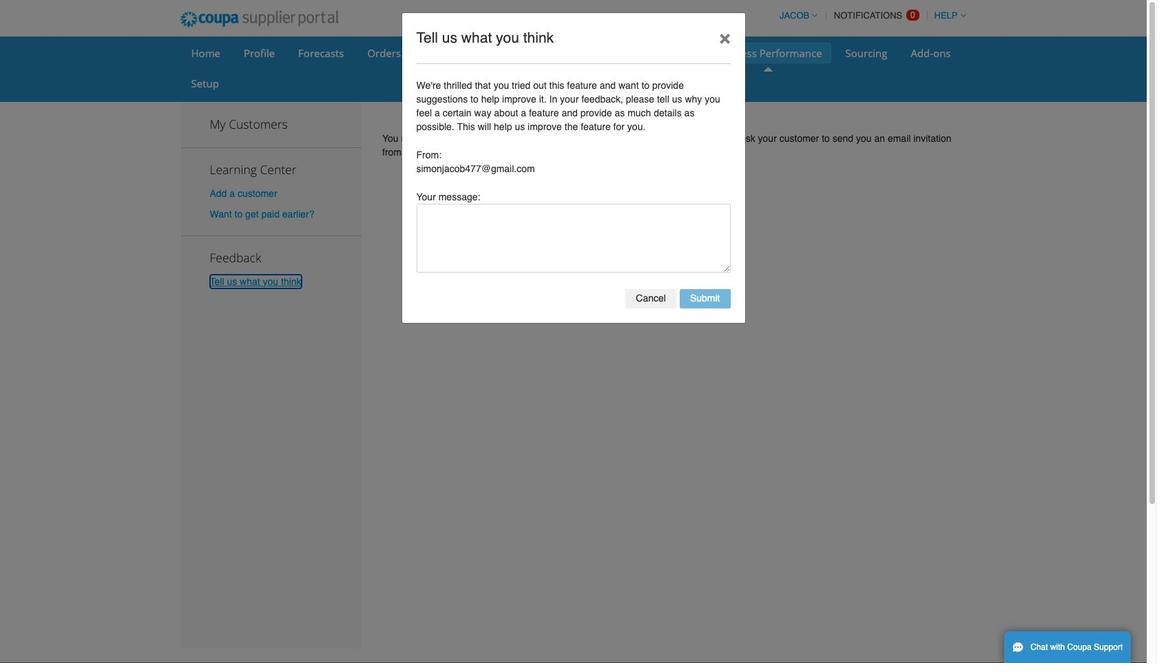 Task type: locate. For each thing, give the bounding box(es) containing it.
dialog
[[401, 12, 746, 324]]

None text field
[[416, 204, 731, 273]]

coupa supplier portal image
[[170, 2, 348, 37]]



Task type: vqa. For each thing, say whether or not it's contained in the screenshot.
'dialog'
yes



